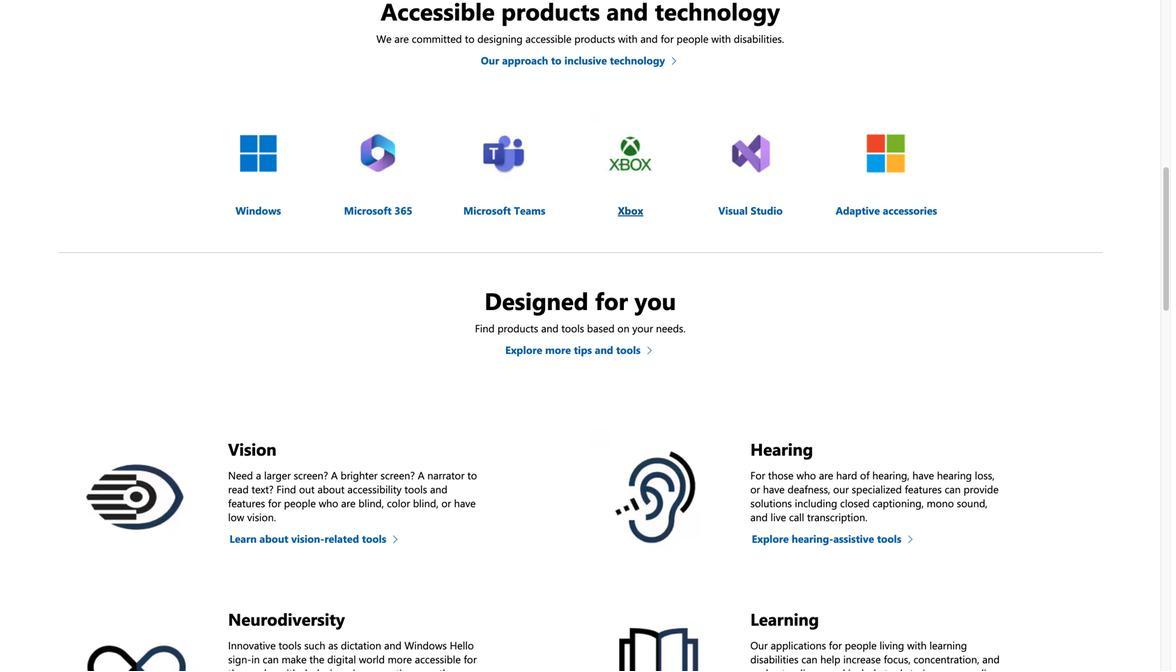 Task type: describe. For each thing, give the bounding box(es) containing it.
windows inside innovative tools such as dictation and windows hello sign-in can make the digital world more accessible for those who with dyslexia, seizures, autism, or oth
[[405, 639, 447, 653]]

your
[[633, 321, 653, 335]]

text?
[[252, 483, 274, 497]]

vision.
[[247, 510, 276, 524]]

deafness,
[[788, 483, 831, 497]]

tools up explore more tips and tools
[[562, 321, 584, 335]]

or inside innovative tools such as dictation and windows hello sign-in can make the digital world more accessible for those who with dyslexia, seizures, autism, or oth
[[421, 667, 430, 671]]

for inside our applications for people living with learning disabilities can help increase focus, concentration, and understanding—and include tools to improve readi
[[829, 639, 842, 653]]

digital
[[327, 653, 356, 667]]

understanding—and
[[751, 667, 846, 671]]

need
[[228, 469, 253, 483]]

xbox link
[[588, 110, 674, 219]]

disabilities
[[751, 653, 799, 667]]

and inside innovative tools such as dictation and windows hello sign-in can make the digital world more accessible for those who with dyslexia, seizures, autism, or oth
[[384, 639, 402, 653]]

out
[[299, 483, 315, 497]]

microsoft 365 link
[[335, 110, 422, 219]]

color
[[387, 497, 410, 510]]

hearing
[[937, 469, 972, 483]]

and down designed
[[541, 321, 559, 335]]

a
[[256, 469, 261, 483]]

our approach to inclusive technology
[[481, 53, 665, 67]]

designed
[[485, 285, 589, 316]]

assistive
[[834, 532, 874, 546]]

hard
[[836, 469, 857, 483]]

microsoft 365
[[344, 203, 413, 217]]

transcription.
[[807, 510, 868, 524]]

tools inside our applications for people living with learning disabilities can help increase focus, concentration, and understanding—and include tools to improve readi
[[885, 667, 907, 671]]

tools right related on the left
[[362, 532, 386, 546]]

of
[[860, 469, 870, 483]]

learn
[[230, 532, 257, 546]]

captioning,
[[873, 497, 924, 510]]

solutions
[[751, 497, 792, 510]]

for
[[751, 469, 765, 483]]

focus,
[[884, 653, 911, 667]]

find products and tools based on your needs.
[[475, 321, 686, 335]]

0 horizontal spatial about
[[260, 532, 288, 546]]

needs.
[[656, 321, 686, 335]]

our applications for people living with learning disabilities can help increase focus, concentration, and understanding—and include tools to improve readi
[[751, 639, 1000, 671]]

features inside need a larger screen? a brighter screen? a narrator to read text? find out about accessibility tools and features for people who are blind, color blind, or have low vision.
[[228, 497, 265, 510]]

for inside innovative tools such as dictation and windows hello sign-in can make the digital world more accessible for those who with dyslexia, seizures, autism, or oth
[[464, 653, 477, 667]]

closed
[[840, 497, 870, 510]]

hearing,
[[873, 469, 910, 483]]

explore for explore more tips and tools
[[505, 343, 542, 357]]

microsoft teams link
[[455, 110, 554, 219]]

with inside innovative tools such as dictation and windows hello sign-in can make the digital world more accessible for those who with dyslexia, seizures, autism, or oth
[[279, 667, 299, 671]]

with left disabilities.
[[712, 32, 731, 46]]

who inside for those who are hard of hearing, have hearing loss, or have deafness, our specialized features can provide solutions including closed captioning, mono sound, and live call transcription.
[[797, 469, 816, 483]]

adaptive accessories
[[836, 203, 937, 217]]

sound,
[[957, 497, 988, 510]]

microsoft teams
[[463, 203, 546, 217]]

tools inside need a larger screen? a brighter screen? a narrator to read text? find out about accessibility tools and features for people who are blind, color blind, or have low vision.
[[405, 483, 427, 497]]

teams
[[514, 203, 546, 217]]

on
[[618, 321, 630, 335]]

are inside need a larger screen? a brighter screen? a narrator to read text? find out about accessibility tools and features for people who are blind, color blind, or have low vision.
[[341, 497, 356, 510]]

tools right assistive
[[877, 532, 902, 546]]

microsoft office 365 logo. image
[[337, 111, 420, 195]]

explore for explore hearing-assistive tools
[[752, 532, 789, 546]]

or inside need a larger screen? a brighter screen? a narrator to read text? find out about accessibility tools and features for people who are blind, color blind, or have low vision.
[[442, 497, 451, 510]]

accessibility
[[347, 483, 402, 497]]

narrator
[[428, 469, 465, 483]]

1 horizontal spatial people
[[677, 32, 709, 46]]

committed
[[412, 32, 462, 46]]

learning
[[930, 639, 967, 653]]

tools inside innovative tools such as dictation and windows hello sign-in can make the digital world more accessible for those who with dyslexia, seizures, autism, or oth
[[279, 639, 301, 653]]

call
[[789, 510, 804, 524]]

for those who are hard of hearing, have hearing loss, or have deafness, our specialized features can provide solutions including closed captioning, mono sound, and live call transcription.
[[751, 469, 999, 524]]

our for our applications for people living with learning disabilities can help increase focus, concentration, and understanding—and include tools to improve readi
[[751, 639, 768, 653]]

explore more tips and tools link
[[504, 335, 657, 364]]

learn about vision-related tools link
[[228, 524, 403, 553]]

you
[[635, 285, 676, 316]]

designing
[[478, 32, 523, 46]]

approach
[[502, 53, 548, 67]]

vision-
[[291, 532, 325, 546]]

studio
[[751, 203, 783, 217]]

people inside need a larger screen? a brighter screen? a narrator to read text? find out about accessibility tools and features for people who are blind, color blind, or have low vision.
[[284, 497, 316, 510]]

technology
[[610, 53, 665, 67]]

hearing
[[751, 438, 813, 460]]

accessories
[[883, 203, 937, 217]]

0 vertical spatial find
[[475, 321, 495, 335]]

living
[[880, 639, 904, 653]]

2 a from the left
[[418, 469, 425, 483]]

windows 10 operating system logo. image
[[217, 111, 300, 195]]

read
[[228, 483, 249, 497]]

visual studio link
[[708, 110, 794, 219]]

help
[[821, 653, 841, 667]]

explore more tips and tools
[[505, 343, 641, 357]]

sign-
[[228, 653, 251, 667]]

to inside need a larger screen? a brighter screen? a narrator to read text? find out about accessibility tools and features for people who are blind, color blind, or have low vision.
[[468, 469, 477, 483]]

learning
[[751, 608, 819, 630]]

provide
[[964, 483, 999, 497]]

dictation
[[341, 639, 381, 653]]

specialized
[[852, 483, 902, 497]]

2 screen? from the left
[[381, 469, 415, 483]]

with inside our applications for people living with learning disabilities can help increase focus, concentration, and understanding—and include tools to improve readi
[[907, 639, 927, 653]]

microsoft for microsoft 365
[[344, 203, 392, 217]]

loss,
[[975, 469, 995, 483]]

with up technology
[[618, 32, 638, 46]]

dyslexia,
[[301, 667, 340, 671]]

tools down on
[[616, 343, 641, 357]]



Task type: locate. For each thing, give the bounding box(es) containing it.
to inside our applications for people living with learning disabilities can help increase focus, concentration, and understanding—and include tools to improve readi
[[910, 667, 920, 671]]

can inside our applications for people living with learning disabilities can help increase focus, concentration, and understanding—and include tools to improve readi
[[802, 653, 818, 667]]

1 horizontal spatial windows
[[405, 639, 447, 653]]

find down designed
[[475, 321, 495, 335]]

accessible up approach
[[526, 32, 572, 46]]

make
[[282, 653, 307, 667]]

adaptive
[[836, 203, 880, 217]]

1 horizontal spatial more
[[545, 343, 571, 357]]

0 horizontal spatial who
[[257, 667, 276, 671]]

can inside innovative tools such as dictation and windows hello sign-in can make the digital world more accessible for those who with dyslexia, seizures, autism, or oth
[[263, 653, 279, 667]]

need a larger screen? a brighter screen? a narrator to read text? find out about accessibility tools and features for people who are blind, color blind, or have low vision.
[[228, 469, 477, 524]]

find left the out
[[277, 483, 296, 497]]

2 blind, from the left
[[413, 497, 439, 510]]

microsoft left "teams"
[[463, 203, 511, 217]]

microsoft for microsoft teams
[[463, 203, 511, 217]]

who
[[797, 469, 816, 483], [319, 497, 338, 510], [257, 667, 276, 671]]

1 microsoft from the left
[[344, 203, 392, 217]]

features inside for those who are hard of hearing, have hearing loss, or have deafness, our specialized features can provide solutions including closed captioning, mono sound, and live call transcription.
[[905, 483, 942, 497]]

include
[[848, 667, 882, 671]]

1 horizontal spatial products
[[575, 32, 615, 46]]

our down learning
[[751, 639, 768, 653]]

1 horizontal spatial who
[[319, 497, 338, 510]]

hello
[[450, 639, 474, 653]]

2 horizontal spatial can
[[945, 483, 961, 497]]

and right concentration,
[[983, 653, 1000, 667]]

0 horizontal spatial those
[[228, 667, 254, 671]]

who inside need a larger screen? a brighter screen? a narrator to read text? find out about accessibility tools and features for people who are blind, color blind, or have low vision.
[[319, 497, 338, 510]]

0 vertical spatial people
[[677, 32, 709, 46]]

products
[[575, 32, 615, 46], [498, 321, 538, 335]]

more left tips
[[545, 343, 571, 357]]

accessible inside innovative tools such as dictation and windows hello sign-in can make the digital world more accessible for those who with dyslexia, seizures, autism, or oth
[[415, 653, 461, 667]]

we are committed to designing accessible products with and for people with disabilities.
[[376, 32, 784, 46]]

or down the hearing
[[751, 483, 760, 497]]

applications
[[771, 639, 826, 653]]

0 vertical spatial about
[[318, 483, 345, 497]]

such
[[304, 639, 325, 653]]

1 vertical spatial our
[[751, 639, 768, 653]]

1 horizontal spatial have
[[763, 483, 785, 497]]

1 blind, from the left
[[359, 497, 384, 510]]

0 horizontal spatial more
[[388, 653, 412, 667]]

0 horizontal spatial find
[[277, 483, 296, 497]]

2 horizontal spatial people
[[845, 639, 877, 653]]

0 horizontal spatial people
[[284, 497, 316, 510]]

1 screen? from the left
[[294, 469, 328, 483]]

1 vertical spatial windows
[[405, 639, 447, 653]]

tools down living at the bottom right
[[885, 667, 907, 671]]

explore hearing-assistive tools link
[[751, 524, 918, 553]]

have inside need a larger screen? a brighter screen? a narrator to read text? find out about accessibility tools and features for people who are blind, color blind, or have low vision.
[[454, 497, 476, 510]]

and inside for those who are hard of hearing, have hearing loss, or have deafness, our specialized features can provide solutions including closed captioning, mono sound, and live call transcription.
[[751, 510, 768, 524]]

1 vertical spatial those
[[228, 667, 254, 671]]

0 horizontal spatial our
[[481, 53, 499, 67]]

visual studio
[[719, 203, 783, 217]]

0 horizontal spatial features
[[228, 497, 265, 510]]

more
[[545, 343, 571, 357], [388, 653, 412, 667]]

windows up the autism,
[[405, 639, 447, 653]]

1 horizontal spatial microsoft
[[463, 203, 511, 217]]

1 vertical spatial who
[[319, 497, 338, 510]]

people up include
[[845, 639, 877, 653]]

people inside our applications for people living with learning disabilities can help increase focus, concentration, and understanding—and include tools to improve readi
[[845, 639, 877, 653]]

our inside our applications for people living with learning disabilities can help increase focus, concentration, and understanding—and include tools to improve readi
[[751, 639, 768, 653]]

xbox
[[618, 203, 644, 217]]

0 horizontal spatial screen?
[[294, 469, 328, 483]]

blind, right color
[[413, 497, 439, 510]]

2 horizontal spatial are
[[819, 469, 834, 483]]

blind, left color
[[359, 497, 384, 510]]

microsoft
[[344, 203, 392, 217], [463, 203, 511, 217]]

0 vertical spatial more
[[545, 343, 571, 357]]

1 vertical spatial products
[[498, 321, 538, 335]]

0 horizontal spatial microsoft
[[344, 203, 392, 217]]

are down brighter
[[341, 497, 356, 510]]

those right for
[[768, 469, 794, 483]]

are inside for those who are hard of hearing, have hearing loss, or have deafness, our specialized features can provide solutions including closed captioning, mono sound, and live call transcription.
[[819, 469, 834, 483]]

tools left "such"
[[279, 639, 301, 653]]

0 horizontal spatial can
[[263, 653, 279, 667]]

features
[[905, 483, 942, 497], [228, 497, 265, 510]]

1 horizontal spatial blind,
[[413, 497, 439, 510]]

1 horizontal spatial a
[[418, 469, 425, 483]]

screen?
[[294, 469, 328, 483], [381, 469, 415, 483]]

1 vertical spatial more
[[388, 653, 412, 667]]

for
[[661, 32, 674, 46], [595, 285, 628, 316], [268, 497, 281, 510], [829, 639, 842, 653], [464, 653, 477, 667]]

disabilities.
[[734, 32, 784, 46]]

for inside need a larger screen? a brighter screen? a narrator to read text? find out about accessibility tools and features for people who are blind, color blind, or have low vision.
[[268, 497, 281, 510]]

1 horizontal spatial about
[[318, 483, 345, 497]]

who down innovative
[[257, 667, 276, 671]]

with
[[618, 32, 638, 46], [712, 32, 731, 46], [907, 639, 927, 653], [279, 667, 299, 671]]

autism,
[[385, 667, 418, 671]]

have up the 'live'
[[763, 483, 785, 497]]

explore down designed
[[505, 343, 542, 357]]

vision
[[228, 438, 277, 460]]

a left brighter
[[331, 469, 338, 483]]

hearing-
[[792, 532, 834, 546]]

can left help
[[802, 653, 818, 667]]

more inside innovative tools such as dictation and windows hello sign-in can make the digital world more accessible for those who with dyslexia, seizures, autism, or oth
[[388, 653, 412, 667]]

visual studio logo. image
[[709, 111, 793, 195]]

windows link
[[215, 110, 302, 219]]

2 vertical spatial are
[[341, 497, 356, 510]]

can left provide
[[945, 483, 961, 497]]

tips
[[574, 343, 592, 357]]

to left improve
[[910, 667, 920, 671]]

0 horizontal spatial accessible
[[415, 653, 461, 667]]

and left the 'live'
[[751, 510, 768, 524]]

those inside for those who are hard of hearing, have hearing loss, or have deafness, our specialized features can provide solutions including closed captioning, mono sound, and live call transcription.
[[768, 469, 794, 483]]

or down 'narrator'
[[442, 497, 451, 510]]

we
[[376, 32, 392, 46]]

1 horizontal spatial find
[[475, 321, 495, 335]]

0 horizontal spatial or
[[421, 667, 430, 671]]

those inside innovative tools such as dictation and windows hello sign-in can make the digital world more accessible for those who with dyslexia, seizures, autism, or oth
[[228, 667, 254, 671]]

or right the autism,
[[421, 667, 430, 671]]

microsoft logo. image
[[845, 111, 928, 195]]

2 horizontal spatial who
[[797, 469, 816, 483]]

based
[[587, 321, 615, 335]]

our
[[833, 483, 849, 497]]

and up technology
[[641, 32, 658, 46]]

2 horizontal spatial have
[[913, 469, 934, 483]]

and inside need a larger screen? a brighter screen? a narrator to read text? find out about accessibility tools and features for people who are blind, color blind, or have low vision.
[[430, 483, 448, 497]]

products up inclusive
[[575, 32, 615, 46]]

the
[[310, 653, 324, 667]]

designed for you
[[485, 285, 676, 316]]

improve
[[923, 667, 961, 671]]

0 vertical spatial windows
[[236, 203, 281, 217]]

to left designing
[[465, 32, 475, 46]]

innovative tools such as dictation and windows hello sign-in can make the digital world more accessible for those who with dyslexia, seizures, autism, or oth
[[228, 639, 477, 671]]

windows down windows 10 operating system logo. at the top of the page
[[236, 203, 281, 217]]

our for our approach to inclusive technology
[[481, 53, 499, 67]]

2 vertical spatial people
[[845, 639, 877, 653]]

our inside our approach to inclusive technology link
[[481, 53, 499, 67]]

a left 'narrator'
[[418, 469, 425, 483]]

1 a from the left
[[331, 469, 338, 483]]

1 vertical spatial accessible
[[415, 653, 461, 667]]

1 horizontal spatial our
[[751, 639, 768, 653]]

accessible right world
[[415, 653, 461, 667]]

our down designing
[[481, 53, 499, 67]]

are
[[395, 32, 409, 46], [819, 469, 834, 483], [341, 497, 356, 510]]

or
[[751, 483, 760, 497], [442, 497, 451, 510], [421, 667, 430, 671]]

concentration,
[[914, 653, 980, 667]]

1 horizontal spatial explore
[[752, 532, 789, 546]]

about down vision.
[[260, 532, 288, 546]]

0 horizontal spatial blind,
[[359, 497, 384, 510]]

tools left 'narrator'
[[405, 483, 427, 497]]

with left the
[[279, 667, 299, 671]]

2 horizontal spatial or
[[751, 483, 760, 497]]

about inside need a larger screen? a brighter screen? a narrator to read text? find out about accessibility tools and features for people who are blind, color blind, or have low vision.
[[318, 483, 345, 497]]

1 horizontal spatial are
[[395, 32, 409, 46]]

and up the autism,
[[384, 639, 402, 653]]

tools
[[562, 321, 584, 335], [616, 343, 641, 357], [405, 483, 427, 497], [362, 532, 386, 546], [877, 532, 902, 546], [279, 639, 301, 653], [885, 667, 907, 671]]

find inside need a larger screen? a brighter screen? a narrator to read text? find out about accessibility tools and features for people who are blind, color blind, or have low vision.
[[277, 483, 296, 497]]

or inside for those who are hard of hearing, have hearing loss, or have deafness, our specialized features can provide solutions including closed captioning, mono sound, and live call transcription.
[[751, 483, 760, 497]]

0 vertical spatial are
[[395, 32, 409, 46]]

1 horizontal spatial can
[[802, 653, 818, 667]]

innovative
[[228, 639, 276, 653]]

1 vertical spatial are
[[819, 469, 834, 483]]

who up including
[[797, 469, 816, 483]]

people
[[677, 32, 709, 46], [284, 497, 316, 510], [845, 639, 877, 653]]

screen? right larger
[[294, 469, 328, 483]]

0 vertical spatial products
[[575, 32, 615, 46]]

windows
[[236, 203, 281, 217], [405, 639, 447, 653]]

increase
[[843, 653, 881, 667]]

1 horizontal spatial accessible
[[526, 32, 572, 46]]

1 vertical spatial explore
[[752, 532, 789, 546]]

accessible
[[526, 32, 572, 46], [415, 653, 461, 667]]

adaptive accessories link
[[828, 110, 946, 219]]

0 horizontal spatial a
[[331, 469, 338, 483]]

live
[[771, 510, 786, 524]]

products down designed
[[498, 321, 538, 335]]

microsoft teams icon. image
[[463, 111, 546, 195]]

screen? up color
[[381, 469, 415, 483]]

people left disabilities.
[[677, 32, 709, 46]]

can right in
[[263, 653, 279, 667]]

have down 'narrator'
[[454, 497, 476, 510]]

1 vertical spatial people
[[284, 497, 316, 510]]

features right specialized
[[905, 483, 942, 497]]

microsoft left 365 at the left top of the page
[[344, 203, 392, 217]]

as
[[328, 639, 338, 653]]

0 vertical spatial explore
[[505, 343, 542, 357]]

365
[[395, 203, 413, 217]]

with right living at the bottom right
[[907, 639, 927, 653]]

0 vertical spatial who
[[797, 469, 816, 483]]

neurodiversity
[[228, 608, 345, 630]]

1 horizontal spatial features
[[905, 483, 942, 497]]

0 horizontal spatial explore
[[505, 343, 542, 357]]

2 microsoft from the left
[[463, 203, 511, 217]]

find
[[475, 321, 495, 335], [277, 483, 296, 497]]

more right world
[[388, 653, 412, 667]]

world
[[359, 653, 385, 667]]

explore down the 'live'
[[752, 532, 789, 546]]

1 horizontal spatial those
[[768, 469, 794, 483]]

0 horizontal spatial have
[[454, 497, 476, 510]]

those down innovative
[[228, 667, 254, 671]]

who inside innovative tools such as dictation and windows hello sign-in can make the digital world more accessible for those who with dyslexia, seizures, autism, or oth
[[257, 667, 276, 671]]

learn about vision-related tools
[[230, 532, 386, 546]]

and inside our applications for people living with learning disabilities can help increase focus, concentration, and understanding—and include tools to improve readi
[[983, 653, 1000, 667]]

about right the out
[[318, 483, 345, 497]]

1 horizontal spatial or
[[442, 497, 451, 510]]

0 horizontal spatial windows
[[236, 203, 281, 217]]

features down "need"
[[228, 497, 265, 510]]

low
[[228, 510, 244, 524]]

are right we
[[395, 32, 409, 46]]

are left hard
[[819, 469, 834, 483]]

0 horizontal spatial are
[[341, 497, 356, 510]]

larger
[[264, 469, 291, 483]]

can
[[945, 483, 961, 497], [263, 653, 279, 667], [802, 653, 818, 667]]

1 vertical spatial find
[[277, 483, 296, 497]]

and right tips
[[595, 343, 613, 357]]

0 vertical spatial accessible
[[526, 32, 572, 46]]

seizures,
[[343, 667, 382, 671]]

0 vertical spatial our
[[481, 53, 499, 67]]

and right color
[[430, 483, 448, 497]]

people down larger
[[284, 497, 316, 510]]

visual
[[719, 203, 748, 217]]

can inside for those who are hard of hearing, have hearing loss, or have deafness, our specialized features can provide solutions including closed captioning, mono sound, and live call transcription.
[[945, 483, 961, 497]]

2 vertical spatial who
[[257, 667, 276, 671]]

to right 'narrator'
[[468, 469, 477, 483]]

mono
[[927, 497, 954, 510]]

0 vertical spatial those
[[768, 469, 794, 483]]

to
[[465, 32, 475, 46], [551, 53, 562, 67], [468, 469, 477, 483], [910, 667, 920, 671]]

who right the out
[[319, 497, 338, 510]]

1 horizontal spatial screen?
[[381, 469, 415, 483]]

to left inclusive
[[551, 53, 562, 67]]

our approach to inclusive technology link
[[480, 46, 681, 74]]

xbox logo. image
[[589, 111, 673, 195]]

0 horizontal spatial products
[[498, 321, 538, 335]]

have left hearing
[[913, 469, 934, 483]]

1 vertical spatial about
[[260, 532, 288, 546]]

our
[[481, 53, 499, 67], [751, 639, 768, 653]]

explore hearing-assistive tools
[[752, 532, 902, 546]]



Task type: vqa. For each thing, say whether or not it's contained in the screenshot.
We are committed to designing accessible products with and for people with disabilities.
yes



